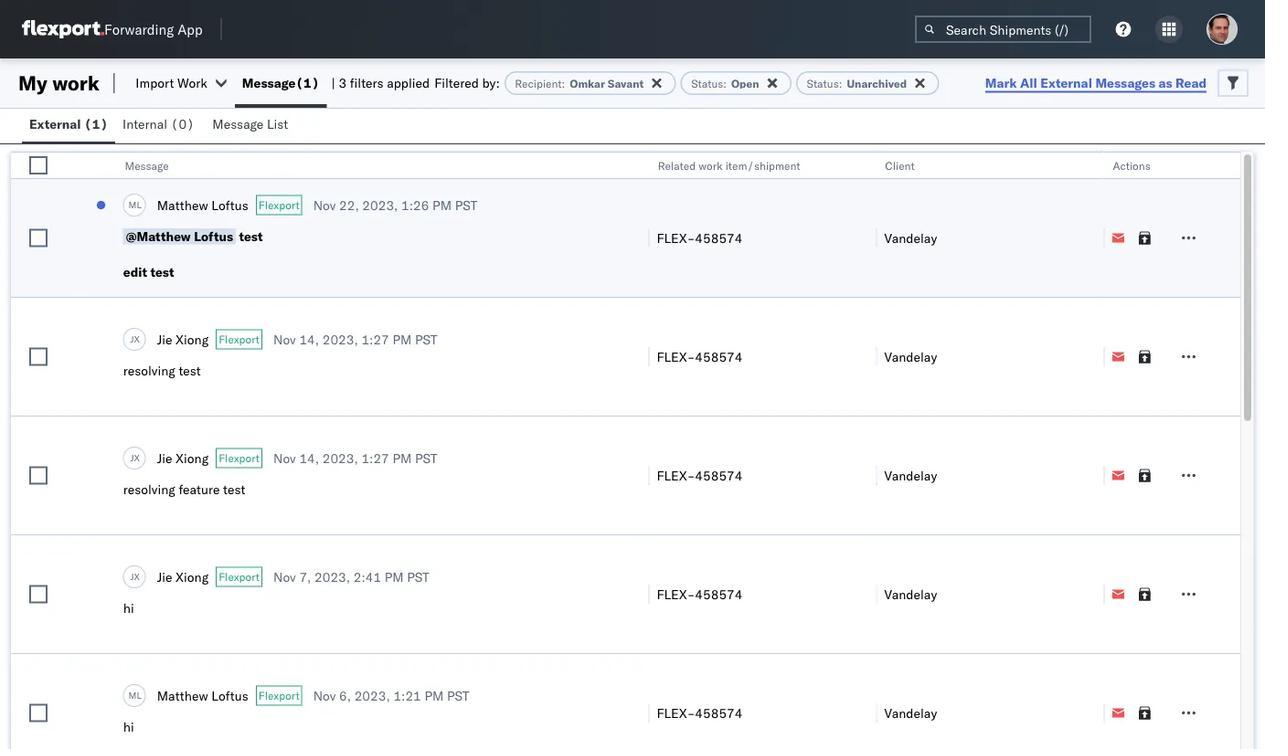 Task type: vqa. For each thing, say whether or not it's contained in the screenshot.
third X from the bottom
yes



Task type: describe. For each thing, give the bounding box(es) containing it.
all
[[1021, 75, 1038, 91]]

import
[[136, 75, 174, 91]]

filtered
[[435, 75, 479, 91]]

2 flex- from the top
[[657, 349, 695, 365]]

xiong for feature
[[176, 451, 209, 467]]

forwarding app
[[104, 21, 203, 38]]

4 flex- 458574 from the top
[[657, 587, 743, 603]]

status for status : open
[[692, 76, 724, 90]]

j x for test
[[130, 334, 140, 345]]

resolving for resolving test
[[123, 363, 175, 379]]

1 vertical spatial loftus
[[194, 229, 233, 245]]

unarchived
[[847, 76, 907, 90]]

: for unarchived
[[839, 76, 843, 90]]

list
[[267, 116, 288, 132]]

resolving test
[[123, 363, 201, 379]]

mark
[[986, 75, 1018, 91]]

1 m from the top
[[129, 199, 137, 211]]

|
[[331, 75, 335, 91]]

1 matthew loftus from the top
[[157, 197, 249, 213]]

work for my
[[52, 70, 100, 96]]

message for list
[[212, 116, 264, 132]]

flexport. image
[[22, 20, 104, 38]]

recipient
[[515, 76, 562, 90]]

5 458574 from the top
[[695, 706, 743, 722]]

actions
[[1114, 159, 1151, 172]]

(1) for message (1)
[[296, 75, 320, 91]]

2 matthew from the top
[[157, 688, 208, 704]]

my work
[[18, 70, 100, 96]]

import work button
[[136, 75, 207, 91]]

my
[[18, 70, 47, 96]]

resize handle column header for client
[[1082, 153, 1104, 750]]

app
[[178, 21, 203, 38]]

nov 22, 2023, 1:26 pm pst
[[313, 197, 478, 213]]

xiong for test
[[176, 332, 209, 348]]

message for (1)
[[242, 75, 296, 91]]

edit
[[123, 264, 147, 280]]

item/shipment
[[726, 159, 800, 172]]

jie for feature
[[157, 451, 172, 467]]

2:41
[[354, 569, 381, 586]]

resize handle column header for related work item/shipment
[[855, 153, 877, 750]]

6,
[[339, 688, 351, 704]]

2 l from the top
[[137, 690, 142, 702]]

1 flex- from the top
[[657, 230, 695, 246]]

5 flex- 458574 from the top
[[657, 706, 743, 722]]

filters
[[350, 75, 384, 91]]

omkar
[[570, 76, 605, 90]]

internal (0)
[[123, 116, 195, 132]]

(1) for external (1)
[[84, 116, 108, 132]]

message list button
[[205, 108, 299, 144]]

nov 7, 2023, 2:41 pm pst
[[273, 569, 430, 586]]

forwarding app link
[[22, 20, 203, 38]]

forwarding
[[104, 21, 174, 38]]

client
[[886, 159, 915, 172]]

4 458574 from the top
[[695, 587, 743, 603]]

import work
[[136, 75, 207, 91]]

1 458574 from the top
[[695, 230, 743, 246]]

mark all external messages as read
[[986, 75, 1207, 91]]

jie xiong for feature
[[157, 451, 209, 467]]

3 j from the top
[[130, 572, 134, 583]]

internal
[[123, 116, 167, 132]]

j for feature
[[130, 453, 134, 464]]

3 flex- from the top
[[657, 468, 695, 484]]

external inside external (1) "button"
[[29, 116, 81, 132]]

0 vertical spatial external
[[1041, 75, 1093, 91]]

nov 14, 2023, 1:27 pm pst for test
[[273, 451, 438, 467]]



Task type: locate. For each thing, give the bounding box(es) containing it.
1 vertical spatial m
[[129, 690, 137, 702]]

1 vertical spatial hi
[[123, 720, 134, 736]]

0 vertical spatial jie
[[157, 332, 172, 348]]

@matthew loftus test
[[126, 229, 263, 245]]

xiong down feature
[[176, 569, 209, 586]]

2 vertical spatial loftus
[[212, 688, 249, 704]]

j x for feature
[[130, 453, 140, 464]]

Search Shipments (/) text field
[[915, 16, 1092, 43]]

read
[[1176, 75, 1207, 91]]

1 1:27 from the top
[[362, 332, 389, 348]]

recipient : omkar savant
[[515, 76, 644, 90]]

1 vertical spatial 14,
[[299, 451, 319, 467]]

4 resize handle column header from the left
[[1082, 153, 1104, 750]]

xiong
[[176, 332, 209, 348], [176, 451, 209, 467], [176, 569, 209, 586]]

@matthew
[[126, 229, 191, 245]]

5 vandelay from the top
[[885, 706, 938, 722]]

0 vertical spatial 14,
[[299, 332, 319, 348]]

0 vertical spatial matthew
[[157, 197, 208, 213]]

0 horizontal spatial :
[[562, 76, 565, 90]]

2 vandelay from the top
[[885, 349, 938, 365]]

0 vertical spatial m l
[[129, 199, 142, 211]]

1 x from the top
[[134, 334, 140, 345]]

message down the internal
[[125, 159, 169, 172]]

3 j x from the top
[[130, 572, 140, 583]]

related
[[658, 159, 696, 172]]

0 horizontal spatial external
[[29, 116, 81, 132]]

status left the open
[[692, 76, 724, 90]]

matthew loftus
[[157, 197, 249, 213], [157, 688, 249, 704]]

jie for test
[[157, 332, 172, 348]]

jie xiong down resolving feature test on the left bottom of page
[[157, 569, 209, 586]]

resolving for resolving feature test
[[123, 482, 175, 498]]

0 vertical spatial m
[[129, 199, 137, 211]]

external (1)
[[29, 116, 108, 132]]

2023,
[[363, 197, 398, 213], [323, 332, 358, 348], [323, 451, 358, 467], [315, 569, 350, 586], [355, 688, 390, 704]]

0 vertical spatial message
[[242, 75, 296, 91]]

2 vertical spatial message
[[125, 159, 169, 172]]

related work item/shipment
[[658, 159, 800, 172]]

(0)
[[171, 116, 195, 132]]

pst
[[455, 197, 478, 213], [415, 332, 438, 348], [415, 451, 438, 467], [407, 569, 430, 586], [447, 688, 470, 704]]

(1) left '|'
[[296, 75, 320, 91]]

message left the list
[[212, 116, 264, 132]]

2 vertical spatial jie
[[157, 569, 172, 586]]

1 horizontal spatial (1)
[[296, 75, 320, 91]]

status : unarchived
[[807, 76, 907, 90]]

| 3 filters applied filtered by:
[[331, 75, 500, 91]]

2 vertical spatial jie xiong
[[157, 569, 209, 586]]

l
[[137, 199, 142, 211], [137, 690, 142, 702]]

1 nov 14, 2023, 1:27 pm pst from the top
[[273, 332, 438, 348]]

1 vertical spatial nov 14, 2023, 1:27 pm pst
[[273, 451, 438, 467]]

loftus
[[212, 197, 249, 213], [194, 229, 233, 245], [212, 688, 249, 704]]

jie xiong up "resolving test"
[[157, 332, 209, 348]]

jie
[[157, 332, 172, 348], [157, 451, 172, 467], [157, 569, 172, 586]]

0 vertical spatial j
[[130, 334, 134, 345]]

0 horizontal spatial (1)
[[84, 116, 108, 132]]

x for test
[[134, 334, 140, 345]]

jie xiong
[[157, 332, 209, 348], [157, 451, 209, 467], [157, 569, 209, 586]]

: left unarchived at the top right of the page
[[839, 76, 843, 90]]

status for status : unarchived
[[807, 76, 839, 90]]

2 vertical spatial j
[[130, 572, 134, 583]]

external right all
[[1041, 75, 1093, 91]]

messages
[[1096, 75, 1156, 91]]

:
[[562, 76, 565, 90], [724, 76, 727, 90], [839, 76, 843, 90]]

1 vertical spatial work
[[699, 159, 723, 172]]

2 m l from the top
[[129, 690, 142, 702]]

2 vertical spatial j x
[[130, 572, 140, 583]]

resize handle column header for message
[[627, 153, 649, 750]]

work right related
[[699, 159, 723, 172]]

0 vertical spatial nov 14, 2023, 1:27 pm pst
[[273, 332, 438, 348]]

7,
[[299, 569, 311, 586]]

nov 14, 2023, 1:27 pm pst for resolving test
[[273, 332, 438, 348]]

flexport
[[259, 198, 300, 212], [219, 333, 260, 347], [219, 452, 260, 466], [219, 571, 260, 585], [259, 690, 300, 703]]

1:21
[[394, 688, 421, 704]]

1:27 for test
[[362, 451, 389, 467]]

jie up resolving feature test on the left bottom of page
[[157, 451, 172, 467]]

nov 6, 2023, 1:21 pm pst
[[313, 688, 470, 704]]

1 xiong from the top
[[176, 332, 209, 348]]

1 m l from the top
[[129, 199, 142, 211]]

applied
[[387, 75, 430, 91]]

2 jie from the top
[[157, 451, 172, 467]]

1 vertical spatial (1)
[[84, 116, 108, 132]]

2 resolving from the top
[[123, 482, 175, 498]]

xiong up feature
[[176, 451, 209, 467]]

0 vertical spatial resolving
[[123, 363, 175, 379]]

2 matthew loftus from the top
[[157, 688, 249, 704]]

458574
[[695, 230, 743, 246], [695, 349, 743, 365], [695, 468, 743, 484], [695, 587, 743, 603], [695, 706, 743, 722]]

1 vertical spatial jie xiong
[[157, 451, 209, 467]]

1 horizontal spatial work
[[699, 159, 723, 172]]

1 vertical spatial matthew
[[157, 688, 208, 704]]

1 horizontal spatial status
[[807, 76, 839, 90]]

1 horizontal spatial external
[[1041, 75, 1093, 91]]

external (1) button
[[22, 108, 115, 144]]

3 vandelay from the top
[[885, 468, 938, 484]]

savant
[[608, 76, 644, 90]]

2 vertical spatial x
[[134, 572, 140, 583]]

22,
[[339, 197, 359, 213]]

message list
[[212, 116, 288, 132]]

2 horizontal spatial :
[[839, 76, 843, 90]]

by:
[[482, 75, 500, 91]]

m l
[[129, 199, 142, 211], [129, 690, 142, 702]]

message
[[242, 75, 296, 91], [212, 116, 264, 132], [125, 159, 169, 172]]

nov
[[313, 197, 336, 213], [273, 332, 296, 348], [273, 451, 296, 467], [273, 569, 296, 586], [313, 688, 336, 704]]

1 resolving from the top
[[123, 363, 175, 379]]

2 : from the left
[[724, 76, 727, 90]]

feature
[[179, 482, 220, 498]]

None checkbox
[[29, 348, 48, 366], [29, 467, 48, 485], [29, 705, 48, 723], [29, 348, 48, 366], [29, 467, 48, 485], [29, 705, 48, 723]]

0 horizontal spatial work
[[52, 70, 100, 96]]

0 vertical spatial x
[[134, 334, 140, 345]]

4 flex- from the top
[[657, 587, 695, 603]]

flex- 458574
[[657, 230, 743, 246], [657, 349, 743, 365], [657, 468, 743, 484], [657, 587, 743, 603], [657, 706, 743, 722]]

(1)
[[296, 75, 320, 91], [84, 116, 108, 132]]

nov 14, 2023, 1:27 pm pst
[[273, 332, 438, 348], [273, 451, 438, 467]]

1 hi from the top
[[123, 601, 134, 617]]

hi for jie xiong
[[123, 601, 134, 617]]

4 vandelay from the top
[[885, 587, 938, 603]]

0 vertical spatial jie xiong
[[157, 332, 209, 348]]

2 hi from the top
[[123, 720, 134, 736]]

0 vertical spatial work
[[52, 70, 100, 96]]

work
[[177, 75, 207, 91]]

jie up "resolving test"
[[157, 332, 172, 348]]

message (1)
[[242, 75, 320, 91]]

1 vertical spatial m l
[[129, 690, 142, 702]]

2 458574 from the top
[[695, 349, 743, 365]]

1:26
[[402, 197, 429, 213]]

2 resize handle column header from the left
[[627, 153, 649, 750]]

1 matthew from the top
[[157, 197, 208, 213]]

5 resize handle column header from the left
[[1219, 153, 1241, 750]]

jie xiong up resolving feature test on the left bottom of page
[[157, 451, 209, 467]]

j
[[130, 334, 134, 345], [130, 453, 134, 464], [130, 572, 134, 583]]

1 status from the left
[[692, 76, 724, 90]]

jie down resolving feature test on the left bottom of page
[[157, 569, 172, 586]]

hi for matthew loftus
[[123, 720, 134, 736]]

1:27
[[362, 332, 389, 348], [362, 451, 389, 467]]

0 vertical spatial (1)
[[296, 75, 320, 91]]

: left "omkar"
[[562, 76, 565, 90]]

edit test
[[123, 264, 174, 280]]

j for test
[[130, 334, 134, 345]]

1 j x from the top
[[130, 334, 140, 345]]

2 status from the left
[[807, 76, 839, 90]]

1 14, from the top
[[299, 332, 319, 348]]

2 14, from the top
[[299, 451, 319, 467]]

1 jie xiong from the top
[[157, 332, 209, 348]]

2 j from the top
[[130, 453, 134, 464]]

external down my work
[[29, 116, 81, 132]]

internal (0) button
[[115, 108, 205, 144]]

test
[[239, 229, 263, 245], [150, 264, 174, 280], [179, 363, 201, 379], [223, 482, 246, 498]]

jie xiong for test
[[157, 332, 209, 348]]

: left the open
[[724, 76, 727, 90]]

2 flex- 458574 from the top
[[657, 349, 743, 365]]

0 vertical spatial matthew loftus
[[157, 197, 249, 213]]

vandelay
[[885, 230, 938, 246], [885, 349, 938, 365], [885, 468, 938, 484], [885, 587, 938, 603], [885, 706, 938, 722]]

resolving feature test
[[123, 482, 246, 498]]

1 horizontal spatial :
[[724, 76, 727, 90]]

1 vertical spatial jie
[[157, 451, 172, 467]]

(1) left the internal
[[84, 116, 108, 132]]

external
[[1041, 75, 1093, 91], [29, 116, 81, 132]]

work
[[52, 70, 100, 96], [699, 159, 723, 172]]

2 1:27 from the top
[[362, 451, 389, 467]]

resolving
[[123, 363, 175, 379], [123, 482, 175, 498]]

0 vertical spatial 1:27
[[362, 332, 389, 348]]

resize handle column header for actions
[[1219, 153, 1241, 750]]

: for open
[[724, 76, 727, 90]]

1 vertical spatial matthew loftus
[[157, 688, 249, 704]]

2 xiong from the top
[[176, 451, 209, 467]]

1 vertical spatial external
[[29, 116, 81, 132]]

xiong up "resolving test"
[[176, 332, 209, 348]]

0 horizontal spatial status
[[692, 76, 724, 90]]

status : open
[[692, 76, 760, 90]]

: for omkar savant
[[562, 76, 565, 90]]

2 jie xiong from the top
[[157, 451, 209, 467]]

resize handle column header
[[57, 153, 79, 750], [627, 153, 649, 750], [855, 153, 877, 750], [1082, 153, 1104, 750], [1219, 153, 1241, 750]]

3 jie from the top
[[157, 569, 172, 586]]

3 jie xiong from the top
[[157, 569, 209, 586]]

0 vertical spatial hi
[[123, 601, 134, 617]]

1 resize handle column header from the left
[[57, 153, 79, 750]]

3 : from the left
[[839, 76, 843, 90]]

3 458574 from the top
[[695, 468, 743, 484]]

pm
[[433, 197, 452, 213], [393, 332, 412, 348], [393, 451, 412, 467], [385, 569, 404, 586], [425, 688, 444, 704]]

14, for resolving test
[[299, 332, 319, 348]]

1:27 for resolving test
[[362, 332, 389, 348]]

message up the list
[[242, 75, 296, 91]]

1 vertical spatial x
[[134, 453, 140, 464]]

1 vertical spatial j x
[[130, 453, 140, 464]]

2 j x from the top
[[130, 453, 140, 464]]

hi
[[123, 601, 134, 617], [123, 720, 134, 736]]

3 resize handle column header from the left
[[855, 153, 877, 750]]

2 vertical spatial xiong
[[176, 569, 209, 586]]

1 l from the top
[[137, 199, 142, 211]]

5 flex- from the top
[[657, 706, 695, 722]]

x for feature
[[134, 453, 140, 464]]

flex-
[[657, 230, 695, 246], [657, 349, 695, 365], [657, 468, 695, 484], [657, 587, 695, 603], [657, 706, 695, 722]]

2 x from the top
[[134, 453, 140, 464]]

14, for test
[[299, 451, 319, 467]]

14,
[[299, 332, 319, 348], [299, 451, 319, 467]]

3 x from the top
[[134, 572, 140, 583]]

(1) inside external (1) "button"
[[84, 116, 108, 132]]

3 xiong from the top
[[176, 569, 209, 586]]

j x
[[130, 334, 140, 345], [130, 453, 140, 464], [130, 572, 140, 583]]

0 vertical spatial j x
[[130, 334, 140, 345]]

1 vandelay from the top
[[885, 230, 938, 246]]

1 vertical spatial l
[[137, 690, 142, 702]]

status left unarchived at the top right of the page
[[807, 76, 839, 90]]

3
[[339, 75, 347, 91]]

2 m from the top
[[129, 690, 137, 702]]

1 vertical spatial 1:27
[[362, 451, 389, 467]]

m
[[129, 199, 137, 211], [129, 690, 137, 702]]

message inside message list button
[[212, 116, 264, 132]]

work up external (1)
[[52, 70, 100, 96]]

1 vertical spatial message
[[212, 116, 264, 132]]

2 nov 14, 2023, 1:27 pm pst from the top
[[273, 451, 438, 467]]

1 vertical spatial j
[[130, 453, 134, 464]]

3 flex- 458574 from the top
[[657, 468, 743, 484]]

0 vertical spatial loftus
[[212, 197, 249, 213]]

open
[[732, 76, 760, 90]]

1 vertical spatial xiong
[[176, 451, 209, 467]]

1 : from the left
[[562, 76, 565, 90]]

1 j from the top
[[130, 334, 134, 345]]

None checkbox
[[29, 156, 48, 175], [29, 229, 48, 247], [29, 586, 48, 604], [29, 156, 48, 175], [29, 229, 48, 247], [29, 586, 48, 604]]

0 vertical spatial l
[[137, 199, 142, 211]]

0 vertical spatial xiong
[[176, 332, 209, 348]]

matthew
[[157, 197, 208, 213], [157, 688, 208, 704]]

as
[[1159, 75, 1173, 91]]

status
[[692, 76, 724, 90], [807, 76, 839, 90]]

work for related
[[699, 159, 723, 172]]

1 flex- 458574 from the top
[[657, 230, 743, 246]]

1 vertical spatial resolving
[[123, 482, 175, 498]]

1 jie from the top
[[157, 332, 172, 348]]

x
[[134, 334, 140, 345], [134, 453, 140, 464], [134, 572, 140, 583]]



